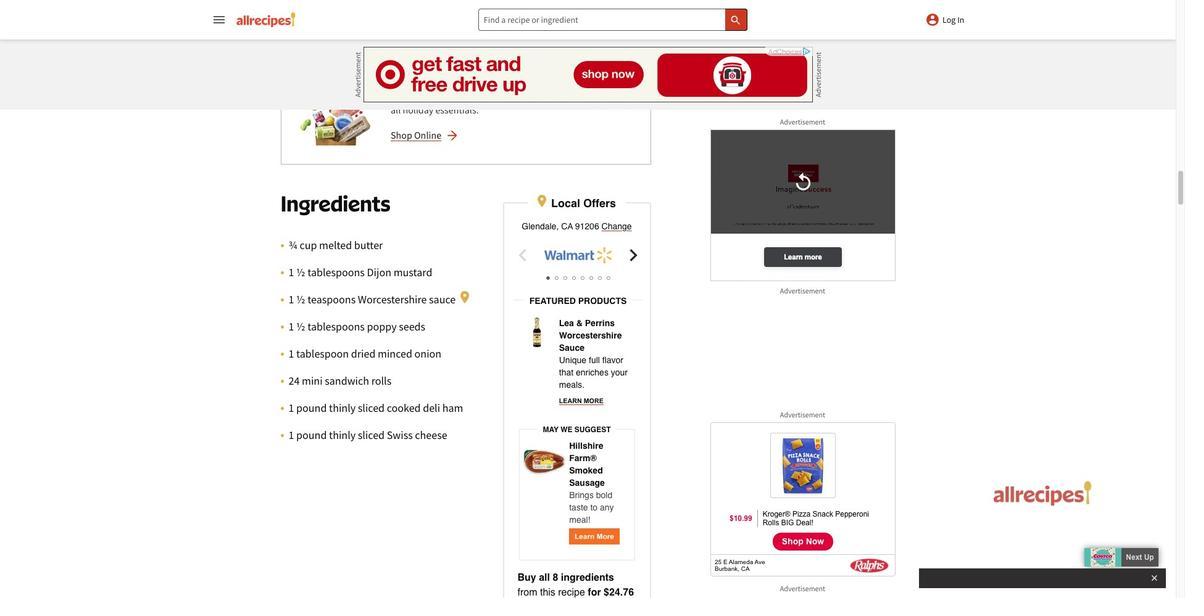 Task type: vqa. For each thing, say whether or not it's contained in the screenshot.
Glendale, CA 91206 Change
yes



Task type: describe. For each thing, give the bounding box(es) containing it.
next up
[[1126, 554, 1154, 562]]

account image
[[926, 12, 940, 27]]

mustard
[[394, 265, 432, 280]]

any
[[600, 503, 614, 513]]

buy
[[518, 573, 536, 584]]

unique
[[559, 355, 587, 365]]

¾
[[289, 238, 298, 252]]

bold
[[596, 491, 613, 501]]

1 for 1 ½ tablespoons poppy seeds
[[289, 320, 294, 334]]

log
[[943, 14, 956, 25]]

onion
[[415, 347, 442, 361]]

½ for 1 ½ teaspoons worcestershire sauce
[[296, 292, 305, 307]]

log in banner
[[0, 0, 1176, 599]]

1 for 1 pound thinly sliced swiss cheese
[[289, 428, 294, 443]]

lea
[[559, 318, 574, 328]]

meal!
[[569, 515, 591, 525]]

your
[[611, 368, 628, 378]]

that
[[559, 368, 574, 378]]

farm®
[[569, 454, 597, 464]]

we
[[561, 426, 573, 435]]

local
[[551, 197, 580, 210]]

menu image
[[211, 12, 226, 27]]

24
[[289, 374, 300, 388]]

change
[[602, 221, 632, 231]]

1 ½ teaspoons worcestershire sauce
[[289, 292, 456, 307]]

buy all 8 ingredients
[[518, 573, 614, 584]]

meals.
[[559, 380, 585, 390]]

hillshire
[[569, 441, 604, 451]]

hillshire farm® smoked sausage brings bold taste to any meal!
[[569, 441, 614, 525]]

home image
[[236, 12, 295, 27]]

1 for 1 ½ tablespoons dijon mustard
[[289, 265, 294, 280]]

1 ½ tablespoons poppy seeds
[[289, 320, 425, 334]]

ingredients
[[281, 190, 390, 217]]

to
[[591, 503, 598, 513]]

worcestershire for teaspoons
[[358, 292, 427, 307]]

up
[[1145, 554, 1154, 562]]

1 for 1 pound thinly sliced cooked deli ham
[[289, 401, 294, 415]]

sliced for swiss
[[358, 428, 385, 443]]

swiss
[[387, 428, 413, 443]]

glendale, ca 91206 change
[[522, 221, 632, 231]]

in
[[958, 14, 965, 25]]

learn more
[[559, 397, 604, 405]]

minced
[[378, 347, 412, 361]]

mini
[[302, 374, 323, 388]]

tablespoons for dijon mustard
[[308, 265, 365, 280]]

unique full flavor that enriches your meals.
[[559, 355, 628, 390]]

thinly for thinly sliced swiss cheese
[[329, 428, 356, 443]]

poppy
[[367, 320, 397, 334]]

ham
[[443, 401, 463, 415]]

ingredients
[[561, 573, 614, 584]]

products
[[578, 296, 627, 306]]

featured
[[530, 296, 576, 306]]

rolls
[[371, 374, 392, 388]]

1 tablespoon dried minced onion
[[289, 347, 442, 361]]

24 mini sandwich rolls
[[289, 374, 392, 388]]

learn more button
[[559, 397, 604, 405]]



Task type: locate. For each thing, give the bounding box(es) containing it.
enriches
[[576, 368, 609, 378]]

0 vertical spatial thinly
[[329, 401, 356, 415]]

may
[[543, 426, 559, 435]]

0 vertical spatial pound
[[296, 401, 327, 415]]

1 vertical spatial thinly
[[329, 428, 356, 443]]

3 1 from the top
[[289, 320, 294, 334]]

seeds
[[399, 320, 425, 334]]

1 vertical spatial tablespoons
[[308, 320, 365, 334]]

teaspoons
[[308, 292, 356, 307]]

6 1 from the top
[[289, 428, 294, 443]]

2 pound from the top
[[296, 428, 327, 443]]

1 pound thinly sliced swiss cheese
[[289, 428, 447, 443]]

dried
[[351, 347, 376, 361]]

1 pound thinly sliced cooked deli ham
[[289, 401, 463, 415]]

all
[[539, 573, 550, 584]]

lea & perrins worcestershire sauce
[[559, 318, 622, 353]]

tablespoons down ¾ cup melted butter
[[308, 265, 365, 280]]

offer for lea & perrins worcestershire sauce image
[[521, 317, 554, 349]]

none search field inside log in banner
[[478, 9, 748, 31]]

½
[[296, 265, 305, 280], [296, 292, 305, 307], [296, 320, 305, 334]]

1 vertical spatial worcestershire
[[559, 331, 622, 341]]

1 tablespoons from the top
[[308, 265, 365, 280]]

0 vertical spatial worcestershire
[[358, 292, 427, 307]]

0 vertical spatial sliced
[[358, 401, 385, 415]]

search image
[[730, 14, 742, 26]]

&
[[577, 318, 583, 328]]

1 horizontal spatial worcestershire
[[559, 331, 622, 341]]

½ for 1 ½ tablespoons poppy seeds
[[296, 320, 305, 334]]

2 tablespoons from the top
[[308, 320, 365, 334]]

2 1 from the top
[[289, 292, 294, 307]]

2 vertical spatial ½
[[296, 320, 305, 334]]

worcestershire
[[358, 292, 427, 307], [559, 331, 622, 341]]

featured products
[[527, 296, 629, 306]]

tablespoons
[[308, 265, 365, 280], [308, 320, 365, 334]]

Find a recipe or ingredient text field
[[478, 9, 748, 31]]

1 vertical spatial ½
[[296, 292, 305, 307]]

taste
[[569, 503, 588, 513]]

dijon
[[367, 265, 391, 280]]

offers
[[583, 197, 616, 210]]

walmart logo image
[[535, 243, 621, 268]]

sauce
[[559, 343, 585, 353]]

may we suggest
[[543, 426, 611, 435]]

tablespoon
[[296, 347, 349, 361]]

melted
[[319, 238, 352, 252]]

thinly
[[329, 401, 356, 415], [329, 428, 356, 443]]

2 ½ from the top
[[296, 292, 305, 307]]

learn
[[559, 397, 582, 405]]

sandwich
[[325, 374, 369, 388]]

local offers
[[551, 197, 616, 210]]

glendale,
[[522, 221, 559, 231]]

½ for 1 ½ tablespoons dijon mustard
[[296, 265, 305, 280]]

1 ½ from the top
[[296, 265, 305, 280]]

1 sliced from the top
[[358, 401, 385, 415]]

0 vertical spatial tablespoons
[[308, 265, 365, 280]]

sauce
[[429, 292, 456, 307]]

thinly down 24 mini sandwich rolls
[[329, 401, 356, 415]]

suggest
[[575, 426, 611, 435]]

1 vertical spatial pound
[[296, 428, 327, 443]]

sliced up the 1 pound thinly sliced swiss cheese
[[358, 401, 385, 415]]

½ up tablespoon
[[296, 320, 305, 334]]

pound for thinly sliced swiss cheese
[[296, 428, 327, 443]]

1 for 1 tablespoon dried minced onion
[[289, 347, 294, 361]]

1 ½ tablespoons dijon mustard
[[289, 265, 432, 280]]

thinly down 1 pound thinly sliced cooked deli ham
[[329, 428, 356, 443]]

more
[[584, 397, 604, 405]]

butter
[[354, 238, 383, 252]]

8
[[553, 573, 558, 584]]

log in link
[[926, 12, 965, 27]]

learnmore image
[[569, 529, 620, 546]]

worcestershire down the perrins
[[559, 331, 622, 341]]

flavor
[[602, 355, 624, 365]]

thinly for thinly sliced cooked deli ham
[[329, 401, 356, 415]]

sausage
[[569, 478, 605, 488]]

1 for 1 ½ teaspoons worcestershire sauce
[[289, 292, 294, 307]]

deli
[[423, 401, 440, 415]]

1 pound from the top
[[296, 401, 327, 415]]

1 1 from the top
[[289, 265, 294, 280]]

cup
[[300, 238, 317, 252]]

worcestershire for perrins
[[559, 331, 622, 341]]

log in
[[943, 14, 965, 25]]

1 vertical spatial sliced
[[358, 428, 385, 443]]

ca
[[561, 221, 573, 231]]

cheese
[[415, 428, 447, 443]]

pound
[[296, 401, 327, 415], [296, 428, 327, 443]]

5 1 from the top
[[289, 401, 294, 415]]

change button
[[602, 220, 632, 233]]

advertisement region
[[281, 17, 651, 173], [363, 47, 813, 102], [710, 130, 896, 284]]

1
[[289, 265, 294, 280], [289, 292, 294, 307], [289, 320, 294, 334], [289, 347, 294, 361], [289, 401, 294, 415], [289, 428, 294, 443]]

1 thinly from the top
[[329, 401, 356, 415]]

sliced down 1 pound thinly sliced cooked deli ham
[[358, 428, 385, 443]]

perrins
[[585, 318, 615, 328]]

cooked
[[387, 401, 421, 415]]

pound for thinly sliced cooked deli ham
[[296, 401, 327, 415]]

sliced
[[358, 401, 385, 415], [358, 428, 385, 443]]

full
[[589, 355, 600, 365]]

2 sliced from the top
[[358, 428, 385, 443]]

brings
[[569, 491, 594, 501]]

0 vertical spatial ½
[[296, 265, 305, 280]]

½ down cup at top left
[[296, 265, 305, 280]]

3 ½ from the top
[[296, 320, 305, 334]]

¾ cup melted butter
[[289, 238, 383, 252]]

smoked
[[569, 466, 603, 476]]

tablespoons for poppy seeds
[[308, 320, 365, 334]]

½ left teaspoons
[[296, 292, 305, 307]]

sliced for cooked
[[358, 401, 385, 415]]

0 horizontal spatial worcestershire
[[358, 292, 427, 307]]

next
[[1126, 554, 1142, 562]]

tablespoons down teaspoons
[[308, 320, 365, 334]]

2 thinly from the top
[[329, 428, 356, 443]]

worcestershire up poppy
[[358, 292, 427, 307]]

4 1 from the top
[[289, 347, 294, 361]]

None search field
[[478, 9, 748, 31]]

91206
[[575, 221, 599, 231]]



